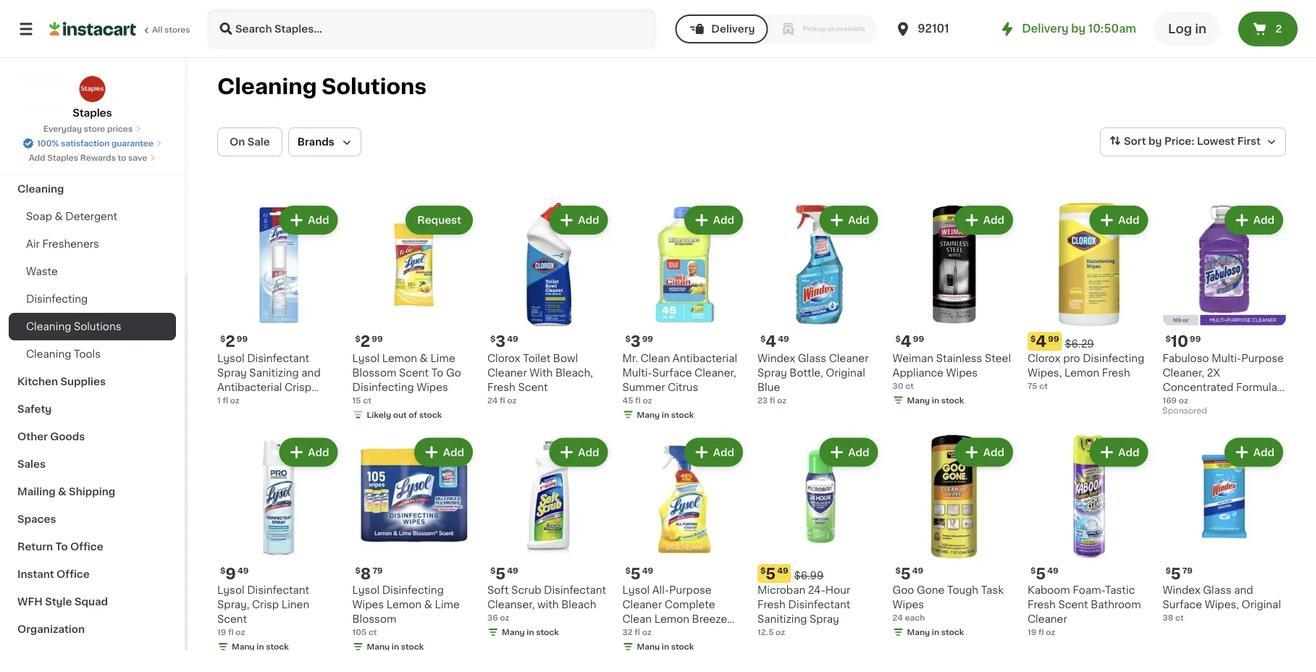 Task type: vqa. For each thing, say whether or not it's contained in the screenshot.


Task type: describe. For each thing, give the bounding box(es) containing it.
many down 32 fl oz
[[637, 643, 660, 651]]

2 for lysol disinfectant spray sanitizing and antibacterial crisp linen
[[225, 334, 235, 349]]

9
[[225, 566, 236, 581]]

product group containing 10
[[1163, 203, 1286, 419]]

49 for lysol all-purpose cleaner complete clean lemon breeze scent
[[642, 567, 653, 575]]

task
[[981, 585, 1004, 595]]

wipes inside lysol lemon & lime blossom scent to go disinfecting wipes 15 ct
[[417, 382, 448, 392]]

shipping inside shipping link
[[17, 74, 64, 84]]

lemon inside the lysol disinfecting wipes lemon & lime blossom 105 ct
[[387, 600, 422, 610]]

5 for goo gone tough task wipes
[[901, 566, 911, 581]]

add button for microban 24-hour fresh disinfectant sanitizing spray
[[821, 439, 877, 465]]

99 for mr. clean antibacterial multi-surface cleaner, summer citrus
[[642, 335, 653, 343]]

lemon inside clorox pro  disinfecting wipes, lemon fresh 75 ct
[[1064, 368, 1100, 378]]

in for lysol all-purpose cleaner complete clean lemon breeze scent
[[662, 643, 669, 651]]

in for soft scrub disinfectant cleanser, with bleach
[[527, 628, 534, 636]]

1 $ 4 99 from the left
[[895, 334, 924, 349]]

safety
[[17, 404, 52, 414]]

many for each
[[907, 628, 930, 636]]

1
[[217, 396, 221, 404]]

original for 5
[[1242, 600, 1281, 610]]

soft scrub disinfectant cleanser, with bleach 36 oz
[[487, 585, 606, 622]]

disinfectant inside microban 24-hour fresh disinfectant sanitizing spray 12.5 oz
[[788, 600, 851, 610]]

stock right of at the bottom
[[419, 411, 442, 419]]

furniture link
[[9, 93, 176, 120]]

add button for clorox pro  disinfecting wipes, lemon fresh
[[1091, 207, 1147, 233]]

24 inside clorox toilet bowl cleaner with bleach, fresh scent 24 fl oz
[[487, 396, 498, 404]]

goods
[[50, 432, 85, 442]]

clean inside mr. clean antibacterial multi-surface cleaner, summer citrus 45 fl oz
[[641, 353, 670, 363]]

add button for weiman stainless steel appliance wipes
[[956, 207, 1012, 233]]

clorox pro  disinfecting wipes, lemon fresh 75 ct
[[1028, 353, 1144, 390]]

lysol for 2
[[352, 353, 380, 363]]

add button for windex glass and surface wipes, original
[[1226, 439, 1282, 465]]

fresh inside microban 24-hour fresh disinfectant sanitizing spray 12.5 oz
[[758, 600, 786, 610]]

spaces
[[17, 514, 56, 524]]

many in stock for ct
[[907, 396, 964, 404]]

store
[[84, 125, 105, 133]]

$ for lysol all-purpose cleaner complete clean lemon breeze scent
[[625, 567, 631, 575]]

weiman
[[893, 353, 934, 363]]

$ 4 99 inside $4.99 original price: $6.29 element
[[1031, 334, 1059, 349]]

other
[[17, 432, 48, 442]]

scent inside clorox toilet bowl cleaner with bleach, fresh scent 24 fl oz
[[518, 382, 548, 392]]

detergent
[[65, 211, 117, 222]]

tools
[[74, 349, 101, 359]]

oz inside mr. clean antibacterial multi-surface cleaner, summer citrus 45 fl oz
[[643, 396, 652, 404]]

concentrated
[[1163, 382, 1234, 392]]

0 horizontal spatial cleaning solutions
[[26, 322, 121, 332]]

weiman stainless steel appliance wipes 30 ct
[[893, 353, 1011, 390]]

add for lysol disinfectant spray, crisp linen scent
[[308, 447, 329, 457]]

crisp inside lysol disinfectant spray sanitizing and antibacterial crisp linen
[[285, 382, 312, 392]]

oz inside "kaboom foam-tastic fresh scent bathroom cleaner 19 fl oz"
[[1046, 628, 1056, 636]]

scent inside "kaboom foam-tastic fresh scent bathroom cleaner 19 fl oz"
[[1058, 600, 1088, 610]]

sales
[[17, 459, 46, 469]]

add button for lysol disinfectant spray, crisp linen scent
[[280, 439, 336, 465]]

5 for windex glass and surface wipes, original
[[1171, 566, 1181, 581]]

oz up sponsored badge image at bottom right
[[1179, 396, 1188, 404]]

lowest
[[1197, 136, 1235, 146]]

$ 10 99
[[1166, 334, 1201, 349]]

many in stock for 19
[[232, 643, 289, 651]]

supplies
[[60, 377, 106, 387]]

30
[[893, 382, 903, 390]]

ct inside lysol lemon & lime blossom scent to go disinfecting wipes 15 ct
[[363, 396, 371, 404]]

kitchen supplies link
[[9, 368, 176, 395]]

request button
[[407, 207, 471, 233]]

$ 5 49 for goo gone tough task wipes
[[895, 566, 923, 581]]

fresh inside clorox toilet bowl cleaner with bleach, fresh scent 24 fl oz
[[487, 382, 516, 392]]

79 for 8
[[373, 567, 383, 575]]

0 vertical spatial cleaning solutions
[[217, 76, 427, 97]]

delivery button
[[675, 14, 768, 43]]

wipes, inside windex glass and surface wipes, original 38 ct
[[1205, 600, 1239, 610]]

shipping inside mailing & shipping link
[[69, 487, 115, 497]]

5 for soft scrub disinfectant cleanser, with bleach
[[496, 566, 506, 581]]

disinfecting inside clorox pro  disinfecting wipes, lemon fresh 75 ct
[[1083, 353, 1144, 363]]

45
[[622, 396, 633, 404]]

prices
[[107, 125, 133, 133]]

kaboom foam-tastic fresh scent bathroom cleaner 19 fl oz
[[1028, 585, 1141, 636]]

cleaning tools link
[[9, 340, 176, 368]]

24-
[[808, 585, 825, 595]]

lysol disinfectant spray, crisp linen scent 19 fl oz
[[217, 585, 309, 636]]

many for 19
[[232, 643, 255, 651]]

linen inside lysol disinfectant spray sanitizing and antibacterial crisp linen
[[217, 396, 245, 407]]

fabuloso
[[1163, 353, 1209, 363]]

49 inside 'element'
[[777, 567, 788, 575]]

2 inside button
[[1276, 24, 1282, 34]]

drink
[[57, 129, 85, 139]]

1 vertical spatial staples
[[47, 154, 78, 162]]

& for shipping
[[58, 487, 66, 497]]

75
[[1028, 382, 1037, 390]]

blossom inside lysol lemon & lime blossom scent to go disinfecting wipes 15 ct
[[352, 368, 396, 378]]

add for clorox pro  disinfecting wipes, lemon fresh
[[1118, 215, 1140, 225]]

to inside lysol lemon & lime blossom scent to go disinfecting wipes 15 ct
[[431, 368, 443, 378]]

disinfecting down waste
[[26, 294, 88, 304]]

delivery by 10:50am link
[[999, 20, 1136, 38]]

likely
[[367, 411, 391, 419]]

many for blossom
[[367, 643, 390, 651]]

lemon inside lysol lemon & lime blossom scent to go disinfecting wipes 15 ct
[[382, 353, 417, 363]]

staples link
[[73, 75, 112, 120]]

$ 5 49 for lysol all-purpose cleaner complete clean lemon breeze scent
[[625, 566, 653, 581]]

lysol for 8
[[352, 585, 380, 595]]

12.5
[[758, 628, 774, 636]]

add button for lysol disinfectant spray sanitizing and antibacterial crisp linen
[[280, 207, 336, 233]]

0 vertical spatial office
[[70, 542, 103, 552]]

sale
[[248, 137, 270, 147]]

many in stock for blossom
[[367, 643, 424, 651]]

$ for weiman stainless steel appliance wipes
[[895, 335, 901, 343]]

surface inside windex glass and surface wipes, original 38 ct
[[1163, 600, 1202, 610]]

add for lysol disinfecting wipes lemon & lime blossom
[[443, 447, 464, 457]]

$ for goo gone tough task wipes
[[895, 567, 901, 575]]

spray inside microban 24-hour fresh disinfectant sanitizing spray 12.5 oz
[[810, 614, 839, 624]]

oz inside microban 24-hour fresh disinfectant sanitizing spray 12.5 oz
[[776, 628, 785, 636]]

92101
[[918, 24, 949, 34]]

cleaning inside cleaning tools link
[[26, 349, 71, 359]]

windex glass cleaner spray bottle, original blue 23 fl oz
[[758, 353, 869, 404]]

$ for kaboom foam-tastic fresh scent bathroom cleaner
[[1031, 567, 1036, 575]]

breeze
[[692, 614, 727, 624]]

goo
[[893, 585, 914, 595]]

other goods link
[[9, 423, 176, 450]]

log in
[[1168, 23, 1207, 35]]

fl right the 1
[[223, 396, 228, 404]]

0 horizontal spatial to
[[55, 542, 68, 552]]

$ inside 'element'
[[760, 567, 766, 575]]

mr.
[[622, 353, 638, 363]]

$ 2 99 for lysol lemon & lime blossom scent to go disinfecting wipes
[[355, 334, 383, 349]]

and inside lysol disinfectant spray sanitizing and antibacterial crisp linen
[[301, 368, 321, 378]]

add for soft scrub disinfectant cleanser, with bleach
[[578, 447, 599, 457]]

stock for mr. clean antibacterial multi-surface cleaner, summer citrus
[[671, 411, 694, 419]]

brands button
[[288, 127, 361, 156]]

spaces link
[[9, 505, 176, 533]]

sponsored badge image
[[1163, 407, 1206, 415]]

tough
[[947, 585, 978, 595]]

in for mr. clean antibacterial multi-surface cleaner, summer citrus
[[662, 411, 669, 419]]

each
[[905, 614, 925, 622]]

cleaner inside lysol all-purpose cleaner complete clean lemon breeze scent
[[622, 600, 662, 610]]

sort
[[1124, 136, 1146, 146]]

19 inside "kaboom foam-tastic fresh scent bathroom cleaner 19 fl oz"
[[1028, 628, 1037, 636]]

169 oz
[[1163, 396, 1188, 404]]

36
[[487, 614, 498, 622]]

office inside "link"
[[57, 569, 90, 579]]

windex for 4
[[758, 353, 795, 363]]

scent inside lysol lemon & lime blossom scent to go disinfecting wipes 15 ct
[[399, 368, 429, 378]]

windex for 5
[[1163, 585, 1201, 595]]

add button for goo gone tough task wipes
[[956, 439, 1012, 465]]

5 99 from the left
[[1048, 335, 1059, 343]]

cleaning tools
[[26, 349, 101, 359]]

1 horizontal spatial solutions
[[322, 76, 427, 97]]

ct inside weiman stainless steel appliance wipes 30 ct
[[905, 382, 914, 390]]

ct inside the lysol disinfecting wipes lemon & lime blossom 105 ct
[[369, 628, 377, 636]]

lavender
[[1163, 396, 1210, 407]]

stock for goo gone tough task wipes
[[941, 628, 964, 636]]

79 for 5
[[1182, 567, 1193, 575]]

lime inside the lysol disinfecting wipes lemon & lime blossom 105 ct
[[435, 600, 460, 610]]

oz inside the windex glass cleaner spray bottle, original blue 23 fl oz
[[777, 396, 787, 404]]

instant office
[[17, 569, 90, 579]]

bleach
[[561, 600, 596, 610]]

2 button
[[1238, 12, 1298, 46]]

bags
[[17, 156, 44, 167]]

99 for weiman stainless steel appliance wipes
[[913, 335, 924, 343]]

& inside the lysol disinfecting wipes lemon & lime blossom 105 ct
[[424, 600, 432, 610]]

disinfecting inside the lysol disinfecting wipes lemon & lime blossom 105 ct
[[382, 585, 444, 595]]

toilet
[[523, 353, 551, 363]]

stock for soft scrub disinfectant cleanser, with bleach
[[536, 628, 559, 636]]

fresh inside clorox pro  disinfecting wipes, lemon fresh 75 ct
[[1102, 368, 1130, 378]]

49 for kaboom foam-tastic fresh scent bathroom cleaner
[[1047, 567, 1059, 575]]

surface inside mr. clean antibacterial multi-surface cleaner, summer citrus 45 fl oz
[[652, 368, 692, 378]]

2 for lysol lemon & lime blossom scent to go disinfecting wipes
[[361, 334, 370, 349]]

add button for lysol disinfecting wipes lemon & lime blossom
[[416, 439, 471, 465]]

0 horizontal spatial solutions
[[74, 322, 121, 332]]

oz right the 1
[[230, 396, 240, 404]]

cleaning inside cleaning solutions link
[[26, 322, 71, 332]]

100% satisfaction guarantee button
[[23, 135, 162, 149]]

add for microban 24-hour fresh disinfectant sanitizing spray
[[848, 447, 869, 457]]

$ left $6.29 on the bottom
[[1031, 335, 1036, 343]]

add button for soft scrub disinfectant cleanser, with bleach
[[551, 439, 607, 465]]

add for weiman stainless steel appliance wipes
[[983, 215, 1004, 225]]

of
[[409, 411, 417, 419]]

clorox toilet bowl cleaner with bleach, fresh scent 24 fl oz
[[487, 353, 593, 404]]

brands
[[297, 137, 334, 147]]

first
[[1237, 136, 1261, 146]]

$6.99
[[794, 571, 824, 581]]

antibacterial inside lysol disinfectant spray sanitizing and antibacterial crisp linen
[[217, 382, 282, 392]]

food
[[17, 129, 44, 139]]

cleanser,
[[487, 600, 535, 610]]

pro
[[1063, 353, 1080, 363]]

other goods
[[17, 432, 85, 442]]

$ 9 49
[[220, 566, 249, 581]]

stock for lysol all-purpose cleaner complete clean lemon breeze scent
[[671, 643, 694, 651]]

$ for lysol disinfecting wipes lemon & lime blossom
[[355, 567, 361, 575]]

and inside windex glass and surface wipes, original 38 ct
[[1234, 585, 1253, 595]]

fl inside clorox toilet bowl cleaner with bleach, fresh scent 24 fl oz
[[500, 396, 505, 404]]

add for lysol all-purpose cleaner complete clean lemon breeze scent
[[713, 447, 734, 457]]

food & drink
[[17, 129, 85, 139]]

soft
[[487, 585, 509, 595]]

3 for mr. clean antibacterial multi-surface cleaner, summer citrus
[[631, 334, 641, 349]]

crisp inside "lysol disinfectant spray, crisp linen scent 19 fl oz"
[[252, 600, 279, 610]]

all
[[152, 26, 162, 34]]

scent inside "lysol disinfectant spray, crisp linen scent 19 fl oz"
[[217, 614, 247, 624]]

oz inside "lysol disinfectant spray, crisp linen scent 19 fl oz"
[[236, 628, 245, 636]]

4 inside $4.99 original price: $6.29 element
[[1036, 334, 1047, 349]]

cleaning up sale
[[217, 76, 317, 97]]

2x
[[1207, 368, 1220, 378]]

disinfectant inside lysol disinfectant spray sanitizing and antibacterial crisp linen
[[247, 353, 309, 363]]

return
[[17, 542, 53, 552]]

mailing & shipping link
[[9, 478, 176, 505]]

sanitizing inside lysol disinfectant spray sanitizing and antibacterial crisp linen
[[249, 368, 299, 378]]

many in stock for summer
[[637, 411, 694, 419]]

in for goo gone tough task wipes
[[932, 628, 939, 636]]

fl right 32
[[635, 628, 640, 636]]

19 inside "lysol disinfectant spray, crisp linen scent 19 fl oz"
[[217, 628, 226, 636]]

spray inside the windex glass cleaner spray bottle, original blue 23 fl oz
[[758, 368, 787, 378]]

Price: Lowest First Sort by field
[[1100, 127, 1286, 156]]

likely out of stock
[[367, 411, 442, 419]]

disinfectant inside "lysol disinfectant spray, crisp linen scent 19 fl oz"
[[247, 585, 309, 595]]

$ for windex glass cleaner spray bottle, original blue
[[760, 335, 766, 343]]

bottle,
[[790, 368, 823, 378]]

cleaner inside the windex glass cleaner spray bottle, original blue 23 fl oz
[[829, 353, 869, 363]]

delivery for delivery by 10:50am
[[1022, 24, 1069, 34]]



Task type: locate. For each thing, give the bounding box(es) containing it.
with
[[530, 368, 553, 378]]

1 vertical spatial by
[[1149, 136, 1162, 146]]

product group
[[217, 203, 341, 407], [352, 203, 476, 423], [487, 203, 611, 406], [622, 203, 746, 423], [758, 203, 881, 406], [893, 203, 1016, 409], [1028, 203, 1151, 391], [1163, 203, 1286, 419], [217, 435, 341, 651], [352, 435, 476, 651], [487, 435, 611, 641], [622, 435, 746, 651], [758, 435, 881, 638], [893, 435, 1016, 641], [1028, 435, 1151, 638], [1163, 435, 1286, 624]]

0 horizontal spatial 4
[[766, 334, 777, 349]]

in down lysol all-purpose cleaner complete clean lemon breeze scent
[[662, 643, 669, 651]]

glass inside the windex glass cleaner spray bottle, original blue 23 fl oz
[[798, 353, 826, 363]]

$ for clorox toilet bowl cleaner with bleach, fresh scent
[[490, 335, 496, 343]]

1 fl oz
[[217, 396, 240, 404]]

purpose inside fabuloso multi-purpose cleaner, 2x concentrated formula, lavender
[[1242, 353, 1284, 363]]

everyday store prices link
[[43, 123, 141, 135]]

1 blossom from the top
[[352, 368, 396, 378]]

purpose for 10
[[1242, 353, 1284, 363]]

delivery for delivery
[[711, 24, 755, 34]]

5 up 38
[[1171, 566, 1181, 581]]

3 for clorox toilet bowl cleaner with bleach, fresh scent
[[496, 334, 506, 349]]

1 vertical spatial wipes,
[[1205, 600, 1239, 610]]

1 vertical spatial solutions
[[74, 322, 121, 332]]

1 vertical spatial linen
[[282, 600, 309, 610]]

oz right 32
[[642, 628, 652, 636]]

0 vertical spatial 24
[[487, 396, 498, 404]]

ct inside clorox pro  disinfecting wipes, lemon fresh 75 ct
[[1039, 382, 1048, 390]]

1 horizontal spatial linen
[[282, 600, 309, 610]]

5 inside 'element'
[[766, 566, 776, 581]]

microban
[[758, 585, 805, 595]]

squad
[[75, 597, 108, 607]]

$ up goo
[[895, 567, 901, 575]]

0 horizontal spatial crisp
[[252, 600, 279, 610]]

lime left cleanser,
[[435, 600, 460, 610]]

1 5 from the left
[[496, 566, 506, 581]]

kitchen supplies
[[17, 377, 106, 387]]

1 horizontal spatial windex
[[1163, 585, 1201, 595]]

1 horizontal spatial sanitizing
[[758, 614, 807, 624]]

4 for windex glass cleaner spray bottle, original blue
[[766, 334, 777, 349]]

1 horizontal spatial spray
[[758, 368, 787, 378]]

1 horizontal spatial 24
[[893, 614, 903, 622]]

3 99 from the left
[[642, 335, 653, 343]]

1 vertical spatial antibacterial
[[217, 382, 282, 392]]

0 vertical spatial clean
[[641, 353, 670, 363]]

many for summer
[[637, 411, 660, 419]]

all stores link
[[49, 9, 191, 49]]

24 down $ 3 49
[[487, 396, 498, 404]]

in down the lysol disinfecting wipes lemon & lime blossom 105 ct
[[392, 643, 399, 651]]

2 19 from the left
[[1028, 628, 1037, 636]]

0 horizontal spatial delivery
[[711, 24, 755, 34]]

99 inside $ 10 99
[[1190, 335, 1201, 343]]

$ for mr. clean antibacterial multi-surface cleaner, summer citrus
[[625, 335, 631, 343]]

$ 4 99 left $6.29 on the bottom
[[1031, 334, 1059, 349]]

wfh
[[17, 597, 43, 607]]

rewards
[[80, 154, 116, 162]]

3 5 from the left
[[766, 566, 776, 581]]

$ 5 49 for soft scrub disinfectant cleanser, with bleach
[[490, 566, 518, 581]]

Search field
[[209, 10, 655, 48]]

cleaning solutions up cleaning tools
[[26, 322, 121, 332]]

0 vertical spatial to
[[431, 368, 443, 378]]

in down goo gone tough task wipes 24 each
[[932, 628, 939, 636]]

in down the 'appliance'
[[932, 396, 939, 404]]

5 up goo
[[901, 566, 911, 581]]

1 horizontal spatial cleaner,
[[1163, 368, 1204, 378]]

fl right '45' at the left bottom of the page
[[635, 396, 641, 404]]

1 cleaner, from the left
[[695, 368, 736, 378]]

0 vertical spatial antibacterial
[[673, 353, 737, 363]]

0 vertical spatial windex
[[758, 353, 795, 363]]

49 up all-
[[642, 567, 653, 575]]

in for lysol disinfectant spray, crisp linen scent
[[257, 643, 264, 651]]

staples
[[73, 108, 112, 118], [47, 154, 78, 162]]

49 for goo gone tough task wipes
[[912, 567, 923, 575]]

99
[[237, 335, 248, 343], [372, 335, 383, 343], [642, 335, 653, 343], [913, 335, 924, 343], [1048, 335, 1059, 343], [1190, 335, 1201, 343]]

5 up lysol all-purpose cleaner complete clean lemon breeze scent
[[631, 566, 641, 581]]

scent inside lysol all-purpose cleaner complete clean lemon breeze scent
[[622, 629, 652, 639]]

1 horizontal spatial glass
[[1203, 585, 1232, 595]]

$ inside $ 3 99
[[625, 335, 631, 343]]

service type group
[[675, 14, 877, 43]]

1 4 from the left
[[766, 334, 777, 349]]

1 horizontal spatial crisp
[[285, 382, 312, 392]]

19
[[217, 628, 226, 636], [1028, 628, 1037, 636]]

1 19 from the left
[[217, 628, 226, 636]]

0 horizontal spatial glass
[[798, 353, 826, 363]]

windex inside windex glass and surface wipes, original 38 ct
[[1163, 585, 1201, 595]]

add for kaboom foam-tastic fresh scent bathroom cleaner
[[1118, 447, 1140, 457]]

1 horizontal spatial 19
[[1028, 628, 1037, 636]]

0 horizontal spatial $ 2 99
[[220, 334, 248, 349]]

fresheners
[[42, 239, 99, 249]]

everyday store prices
[[43, 125, 133, 133]]

scent down foam-
[[1058, 600, 1088, 610]]

soap & detergent link
[[9, 203, 176, 230]]

1 vertical spatial shipping
[[69, 487, 115, 497]]

in down "lysol disinfectant spray, crisp linen scent 19 fl oz"
[[257, 643, 264, 651]]

many in stock down 32 fl oz
[[637, 643, 694, 651]]

$ for fabuloso multi-purpose cleaner, 2x concentrated formula, lavender
[[1166, 335, 1171, 343]]

2 horizontal spatial 2
[[1276, 24, 1282, 34]]

0 horizontal spatial and
[[301, 368, 321, 378]]

19 down kaboom
[[1028, 628, 1037, 636]]

$ 5 49 up the soft
[[490, 566, 518, 581]]

many in stock down the lysol disinfecting wipes lemon & lime blossom 105 ct
[[367, 643, 424, 651]]

glass for 4
[[798, 353, 826, 363]]

clorox inside clorox pro  disinfecting wipes, lemon fresh 75 ct
[[1028, 353, 1061, 363]]

lysol for 9
[[217, 585, 244, 595]]

$ 2 99 for lysol disinfectant spray sanitizing and antibacterial crisp linen
[[220, 334, 248, 349]]

many in stock down each
[[907, 628, 964, 636]]

2 clorox from the left
[[1028, 353, 1061, 363]]

0 horizontal spatial cleaner,
[[695, 368, 736, 378]]

clean inside lysol all-purpose cleaner complete clean lemon breeze scent
[[622, 614, 652, 624]]

add for windex glass and surface wipes, original
[[1253, 447, 1275, 457]]

purpose up formula,
[[1242, 353, 1284, 363]]

1 79 from the left
[[373, 567, 383, 575]]

fl inside mr. clean antibacterial multi-surface cleaner, summer citrus 45 fl oz
[[635, 396, 641, 404]]

glass inside windex glass and surface wipes, original 38 ct
[[1203, 585, 1232, 595]]

clorox left pro
[[1028, 353, 1061, 363]]

request
[[417, 215, 461, 225]]

$ 5 49 up microban
[[760, 566, 788, 581]]

add button for windex glass cleaner spray bottle, original blue
[[821, 207, 877, 233]]

99 for fabuloso multi-purpose cleaner, 2x concentrated formula, lavender
[[1190, 335, 1201, 343]]

glass for 5
[[1203, 585, 1232, 595]]

$ inside $ 10 99
[[1166, 335, 1171, 343]]

multi- inside fabuloso multi-purpose cleaner, 2x concentrated formula, lavender
[[1212, 353, 1242, 363]]

$ 5 49 for kaboom foam-tastic fresh scent bathroom cleaner
[[1031, 566, 1059, 581]]

add button for mr. clean antibacterial multi-surface cleaner, summer citrus
[[686, 207, 742, 233]]

$
[[220, 335, 225, 343], [355, 335, 361, 343], [490, 335, 496, 343], [625, 335, 631, 343], [760, 335, 766, 343], [895, 335, 901, 343], [1031, 335, 1036, 343], [1166, 335, 1171, 343], [220, 567, 225, 575], [355, 567, 361, 575], [490, 567, 496, 575], [625, 567, 631, 575], [760, 567, 766, 575], [895, 567, 901, 575], [1031, 567, 1036, 575], [1166, 567, 1171, 575]]

0 vertical spatial blossom
[[352, 368, 396, 378]]

0 vertical spatial purpose
[[1242, 353, 1284, 363]]

all stores
[[152, 26, 190, 34]]

5 for lysol all-purpose cleaner complete clean lemon breeze scent
[[631, 566, 641, 581]]

$ up 15
[[355, 335, 361, 343]]

blue
[[758, 382, 780, 392]]

2 blossom from the top
[[352, 614, 396, 624]]

by inside field
[[1149, 136, 1162, 146]]

mr. clean antibacterial multi-surface cleaner, summer citrus 45 fl oz
[[622, 353, 737, 404]]

fresh down $ 3 49
[[487, 382, 516, 392]]

in inside log in button
[[1195, 23, 1207, 35]]

cleaner, inside fabuloso multi-purpose cleaner, 2x concentrated formula, lavender
[[1163, 368, 1204, 378]]

cleaning link
[[9, 175, 176, 203]]

stock down weiman stainless steel appliance wipes 30 ct
[[941, 396, 964, 404]]

stock down "lysol disinfectant spray, crisp linen scent 19 fl oz"
[[266, 643, 289, 651]]

0 horizontal spatial 79
[[373, 567, 383, 575]]

lime
[[430, 353, 455, 363], [435, 600, 460, 610]]

in down citrus
[[662, 411, 669, 419]]

49 up clorox toilet bowl cleaner with bleach, fresh scent 24 fl oz
[[507, 335, 518, 343]]

6 99 from the left
[[1190, 335, 1201, 343]]

many in stock for 36
[[502, 628, 559, 636]]

fresh down microban
[[758, 600, 786, 610]]

product group containing 9
[[217, 435, 341, 651]]

2 3 from the left
[[631, 334, 641, 349]]

1 vertical spatial surface
[[1163, 600, 1202, 610]]

0 horizontal spatial 2
[[225, 334, 235, 349]]

air
[[26, 239, 40, 249]]

clorox for clorox toilet bowl cleaner with bleach, fresh scent
[[487, 353, 520, 363]]

49 for windex glass cleaner spray bottle, original blue
[[778, 335, 789, 343]]

surface
[[652, 368, 692, 378], [1163, 600, 1202, 610]]

windex down $ 4 49
[[758, 353, 795, 363]]

2 $ 2 99 from the left
[[355, 334, 383, 349]]

fl down spray,
[[228, 628, 234, 636]]

1 horizontal spatial and
[[1234, 585, 1253, 595]]

$ 2 99 up lysol disinfectant spray sanitizing and antibacterial crisp linen
[[220, 334, 248, 349]]

windex glass and surface wipes, original 38 ct
[[1163, 585, 1281, 622]]

by for sort
[[1149, 136, 1162, 146]]

0 vertical spatial sanitizing
[[249, 368, 299, 378]]

everyday
[[43, 125, 82, 133]]

$4.99 original price: $6.29 element
[[1028, 332, 1151, 351]]

lysol disinfecting wipes lemon & lime blossom 105 ct
[[352, 585, 460, 636]]

1 3 from the left
[[496, 334, 506, 349]]

cleaner inside clorox toilet bowl cleaner with bleach, fresh scent 24 fl oz
[[487, 368, 527, 378]]

staples up the everyday store prices link
[[73, 108, 112, 118]]

1 horizontal spatial clorox
[[1028, 353, 1061, 363]]

$ 5 49 up goo
[[895, 566, 923, 581]]

wipes inside the lysol disinfecting wipes lemon & lime blossom 105 ct
[[352, 600, 384, 610]]

1 vertical spatial 24
[[893, 614, 903, 622]]

& for drink
[[46, 129, 55, 139]]

1 vertical spatial sanitizing
[[758, 614, 807, 624]]

1 vertical spatial blossom
[[352, 614, 396, 624]]

multi- inside mr. clean antibacterial multi-surface cleaner, summer citrus 45 fl oz
[[622, 368, 652, 378]]

0 vertical spatial staples
[[73, 108, 112, 118]]

wipes up 105
[[352, 600, 384, 610]]

bathroom
[[1091, 600, 1141, 610]]

4 99 from the left
[[913, 335, 924, 343]]

4 $ 5 49 from the left
[[895, 566, 923, 581]]

79 inside $ 8 79
[[373, 567, 383, 575]]

49 for clorox toilet bowl cleaner with bleach, fresh scent
[[507, 335, 518, 343]]

add for goo gone tough task wipes
[[983, 447, 1004, 457]]

lysol inside lysol disinfectant spray sanitizing and antibacterial crisp linen
[[217, 353, 244, 363]]

by for delivery
[[1071, 24, 1086, 34]]

49 up the windex glass cleaner spray bottle, original blue 23 fl oz
[[778, 335, 789, 343]]

0 horizontal spatial sanitizing
[[249, 368, 299, 378]]

$ up blue
[[760, 335, 766, 343]]

2 99 from the left
[[372, 335, 383, 343]]

antibacterial up citrus
[[673, 353, 737, 363]]

49 inside "$ 9 49"
[[238, 567, 249, 575]]

kaboom
[[1028, 585, 1070, 595]]

multi-
[[1212, 353, 1242, 363], [622, 368, 652, 378]]

cleaner down kaboom
[[1028, 614, 1067, 624]]

1 horizontal spatial purpose
[[1242, 353, 1284, 363]]

oz inside clorox toilet bowl cleaner with bleach, fresh scent 24 fl oz
[[507, 396, 517, 404]]

spray up blue
[[758, 368, 787, 378]]

sanitizing inside microban 24-hour fresh disinfectant sanitizing spray 12.5 oz
[[758, 614, 807, 624]]

23
[[758, 396, 768, 404]]

add button for lysol all-purpose cleaner complete clean lemon breeze scent
[[686, 439, 742, 465]]

add for mr. clean antibacterial multi-surface cleaner, summer citrus
[[713, 215, 734, 225]]

$ inside $ 8 79
[[355, 567, 361, 575]]

purpose inside lysol all-purpose cleaner complete clean lemon breeze scent
[[669, 585, 712, 595]]

5 up microban
[[766, 566, 776, 581]]

0 horizontal spatial 24
[[487, 396, 498, 404]]

delivery inside "button"
[[711, 24, 755, 34]]

cleaner, up citrus
[[695, 368, 736, 378]]

3 4 from the left
[[1036, 334, 1047, 349]]

2 $ 5 49 from the left
[[625, 566, 653, 581]]

in for lysol disinfecting wipes lemon & lime blossom
[[392, 643, 399, 651]]

0 vertical spatial wipes,
[[1028, 368, 1062, 378]]

0 vertical spatial glass
[[798, 353, 826, 363]]

sanitizing
[[249, 368, 299, 378], [758, 614, 807, 624]]

add button for kaboom foam-tastic fresh scent bathroom cleaner
[[1091, 439, 1147, 465]]

clorox down $ 3 49
[[487, 353, 520, 363]]

cleaner down $ 3 49
[[487, 368, 527, 378]]

0 vertical spatial surface
[[652, 368, 692, 378]]

fl inside "lysol disinfectant spray, crisp linen scent 19 fl oz"
[[228, 628, 234, 636]]

1 horizontal spatial shipping
[[69, 487, 115, 497]]

$ up kaboom
[[1031, 567, 1036, 575]]

style
[[45, 597, 72, 607]]

0 vertical spatial lime
[[430, 353, 455, 363]]

oz
[[230, 396, 240, 404], [507, 396, 517, 404], [643, 396, 652, 404], [777, 396, 787, 404], [1179, 396, 1188, 404], [500, 614, 509, 622], [236, 628, 245, 636], [642, 628, 652, 636], [776, 628, 785, 636], [1046, 628, 1056, 636]]

$ inside $ 4 49
[[760, 335, 766, 343]]

cleaner inside "kaboom foam-tastic fresh scent bathroom cleaner 19 fl oz"
[[1028, 614, 1067, 624]]

1 99 from the left
[[237, 335, 248, 343]]

by right sort
[[1149, 136, 1162, 146]]

many for 36
[[502, 628, 525, 636]]

many down each
[[907, 628, 930, 636]]

lysol inside lysol lemon & lime blossom scent to go disinfecting wipes 15 ct
[[352, 353, 380, 363]]

2 79 from the left
[[1182, 567, 1193, 575]]

$ for windex glass and surface wipes, original
[[1166, 567, 1171, 575]]

& for detergent
[[55, 211, 63, 222]]

oz down blue
[[777, 396, 787, 404]]

99 for lysol lemon & lime blossom scent to go disinfecting wipes
[[372, 335, 383, 343]]

add
[[29, 154, 45, 162], [308, 215, 329, 225], [578, 215, 599, 225], [713, 215, 734, 225], [848, 215, 869, 225], [983, 215, 1004, 225], [1118, 215, 1140, 225], [1253, 215, 1275, 225], [308, 447, 329, 457], [443, 447, 464, 457], [578, 447, 599, 457], [713, 447, 734, 457], [848, 447, 869, 457], [983, 447, 1004, 457], [1118, 447, 1140, 457], [1253, 447, 1275, 457]]

0 horizontal spatial $ 4 99
[[895, 334, 924, 349]]

lysol up spray,
[[217, 585, 244, 595]]

surface up 38
[[1163, 600, 1202, 610]]

15
[[352, 396, 361, 404]]

$ for lysol disinfectant spray sanitizing and antibacterial crisp linen
[[220, 335, 225, 343]]

scrub
[[511, 585, 541, 595]]

1 vertical spatial cleaning solutions
[[26, 322, 121, 332]]

ct inside windex glass and surface wipes, original 38 ct
[[1175, 614, 1184, 622]]

disinfecting inside lysol lemon & lime blossom scent to go disinfecting wipes 15 ct
[[352, 382, 414, 392]]

fl right 23
[[770, 396, 775, 404]]

wfh style squad link
[[9, 588, 176, 616]]

$ up microban
[[760, 567, 766, 575]]

shipping link
[[9, 65, 176, 93]]

49
[[507, 335, 518, 343], [778, 335, 789, 343], [238, 567, 249, 575], [507, 567, 518, 575], [642, 567, 653, 575], [777, 567, 788, 575], [912, 567, 923, 575], [1047, 567, 1059, 575]]

air fresheners link
[[9, 230, 176, 258]]

wipes
[[946, 368, 978, 378], [417, 382, 448, 392], [352, 600, 384, 610], [893, 600, 924, 610]]

wipes down go
[[417, 382, 448, 392]]

1 vertical spatial office
[[57, 569, 90, 579]]

3 up mr.
[[631, 334, 641, 349]]

$ for soft scrub disinfectant cleanser, with bleach
[[490, 567, 496, 575]]

waste
[[26, 267, 58, 277]]

add for lysol disinfectant spray sanitizing and antibacterial crisp linen
[[308, 215, 329, 225]]

1 horizontal spatial antibacterial
[[673, 353, 737, 363]]

$ 8 79
[[355, 566, 383, 581]]

fl inside "kaboom foam-tastic fresh scent bathroom cleaner 19 fl oz"
[[1039, 628, 1044, 636]]

1 vertical spatial glass
[[1203, 585, 1232, 595]]

99 left $6.29 on the bottom
[[1048, 335, 1059, 343]]

wipes inside goo gone tough task wipes 24 each
[[893, 600, 924, 610]]

2 5 from the left
[[631, 566, 641, 581]]

$ 5 49 inside the $5.49 original price: $6.99 'element'
[[760, 566, 788, 581]]

1 horizontal spatial wipes,
[[1205, 600, 1239, 610]]

original for 4
[[826, 368, 865, 378]]

purpose up complete at the bottom right
[[669, 585, 712, 595]]

wipes inside weiman stainless steel appliance wipes 30 ct
[[946, 368, 978, 378]]

38
[[1163, 614, 1173, 622]]

$ up 105
[[355, 567, 361, 575]]

49 inside $ 3 49
[[507, 335, 518, 343]]

original
[[826, 368, 865, 378], [1242, 600, 1281, 610]]

0 vertical spatial original
[[826, 368, 865, 378]]

4 5 from the left
[[901, 566, 911, 581]]

32
[[622, 628, 633, 636]]

1 vertical spatial clean
[[622, 614, 652, 624]]

disinfectant inside soft scrub disinfectant cleanser, with bleach 36 oz
[[544, 585, 606, 595]]

many down summer
[[637, 411, 660, 419]]

spray inside lysol disinfectant spray sanitizing and antibacterial crisp linen
[[217, 368, 247, 378]]

0 vertical spatial shipping
[[17, 74, 64, 84]]

2 horizontal spatial 4
[[1036, 334, 1047, 349]]

cleaning up soap
[[17, 184, 64, 194]]

24 inside goo gone tough task wipes 24 each
[[893, 614, 903, 622]]

add button
[[280, 207, 336, 233], [551, 207, 607, 233], [686, 207, 742, 233], [821, 207, 877, 233], [956, 207, 1012, 233], [1091, 207, 1147, 233], [1226, 207, 1282, 233], [280, 439, 336, 465], [416, 439, 471, 465], [551, 439, 607, 465], [686, 439, 742, 465], [821, 439, 877, 465], [956, 439, 1012, 465], [1091, 439, 1147, 465], [1226, 439, 1282, 465]]

4 up weiman
[[901, 334, 912, 349]]

windex inside the windex glass cleaner spray bottle, original blue 23 fl oz
[[758, 353, 795, 363]]

1 vertical spatial original
[[1242, 600, 1281, 610]]

49 for soft scrub disinfectant cleanser, with bleach
[[507, 567, 518, 575]]

ct right 38
[[1175, 614, 1184, 622]]

1 vertical spatial crisp
[[252, 600, 279, 610]]

spray,
[[217, 600, 249, 610]]

& inside lysol lemon & lime blossom scent to go disinfecting wipes 15 ct
[[420, 353, 428, 363]]

original inside the windex glass cleaner spray bottle, original blue 23 fl oz
[[826, 368, 865, 378]]

1 horizontal spatial delivery
[[1022, 24, 1069, 34]]

0 horizontal spatial antibacterial
[[217, 382, 282, 392]]

wipes, inside clorox pro  disinfecting wipes, lemon fresh 75 ct
[[1028, 368, 1062, 378]]

99 for lysol disinfectant spray sanitizing and antibacterial crisp linen
[[237, 335, 248, 343]]

cleaning inside cleaning link
[[17, 184, 64, 194]]

instacart logo image
[[49, 20, 136, 38]]

$ up the soft
[[490, 567, 496, 575]]

lime up go
[[430, 353, 455, 363]]

lime inside lysol lemon & lime blossom scent to go disinfecting wipes 15 ct
[[430, 353, 455, 363]]

$ up the 1
[[220, 335, 225, 343]]

5 $ 5 49 from the left
[[1031, 566, 1059, 581]]

1 clorox from the left
[[487, 353, 520, 363]]

1 horizontal spatial 3
[[631, 334, 641, 349]]

price:
[[1164, 136, 1195, 146]]

5 5 from the left
[[1036, 566, 1046, 581]]

cleaner left weiman
[[829, 353, 869, 363]]

oz down $ 3 49
[[507, 396, 517, 404]]

fresh down $4.99 original price: $6.29 element
[[1102, 368, 1130, 378]]

1 horizontal spatial 79
[[1182, 567, 1193, 575]]

stock for weiman stainless steel appliance wipes
[[941, 396, 964, 404]]

0 horizontal spatial spray
[[217, 368, 247, 378]]

product group containing 8
[[352, 435, 476, 651]]

0 vertical spatial solutions
[[322, 76, 427, 97]]

5 up kaboom
[[1036, 566, 1046, 581]]

antibacterial inside mr. clean antibacterial multi-surface cleaner, summer citrus 45 fl oz
[[673, 353, 737, 363]]

multi- up summer
[[622, 368, 652, 378]]

2 $ 4 99 from the left
[[1031, 334, 1059, 349]]

blossom up 15
[[352, 368, 396, 378]]

many for ct
[[907, 396, 930, 404]]

lemon inside lysol all-purpose cleaner complete clean lemon breeze scent
[[654, 614, 689, 624]]

2 horizontal spatial spray
[[810, 614, 839, 624]]

fresh down kaboom
[[1028, 600, 1056, 610]]

1 vertical spatial lime
[[435, 600, 460, 610]]

1 vertical spatial and
[[1234, 585, 1253, 595]]

0 horizontal spatial purpose
[[669, 585, 712, 595]]

0 horizontal spatial shipping
[[17, 74, 64, 84]]

on
[[230, 137, 245, 147]]

169
[[1163, 396, 1177, 404]]

many in stock for each
[[907, 628, 964, 636]]

purpose for 5
[[669, 585, 712, 595]]

oz right 36
[[500, 614, 509, 622]]

79
[[373, 567, 383, 575], [1182, 567, 1193, 575]]

lysol inside "lysol disinfectant spray, crisp linen scent 19 fl oz"
[[217, 585, 244, 595]]

2 4 from the left
[[901, 334, 912, 349]]

0 horizontal spatial 3
[[496, 334, 506, 349]]

4 left $6.29 on the bottom
[[1036, 334, 1047, 349]]

4 up blue
[[766, 334, 777, 349]]

ct right the "75"
[[1039, 382, 1048, 390]]

cleaner, inside mr. clean antibacterial multi-surface cleaner, summer citrus 45 fl oz
[[695, 368, 736, 378]]

steel
[[985, 353, 1011, 363]]

multi- up 2x
[[1212, 353, 1242, 363]]

linen inside "lysol disinfectant spray, crisp linen scent 19 fl oz"
[[282, 600, 309, 610]]

0 horizontal spatial clorox
[[487, 353, 520, 363]]

$ for lysol lemon & lime blossom scent to go disinfecting wipes
[[355, 335, 361, 343]]

$ inside "$ 5 79"
[[1166, 567, 1171, 575]]

1 $ 2 99 from the left
[[220, 334, 248, 349]]

scent down spray,
[[217, 614, 247, 624]]

1 vertical spatial to
[[55, 542, 68, 552]]

1 $ 5 49 from the left
[[490, 566, 518, 581]]

1 vertical spatial windex
[[1163, 585, 1201, 595]]

4 for weiman stainless steel appliance wipes
[[901, 334, 912, 349]]

79 right the 8
[[373, 567, 383, 575]]

add for clorox toilet bowl cleaner with bleach, fresh scent
[[578, 215, 599, 225]]

99 inside $ 3 99
[[642, 335, 653, 343]]

wipes,
[[1028, 368, 1062, 378], [1205, 600, 1239, 610]]

2 cleaner, from the left
[[1163, 368, 1204, 378]]

49 up gone
[[912, 567, 923, 575]]

1 horizontal spatial 4
[[901, 334, 912, 349]]

add for windex glass cleaner spray bottle, original blue
[[848, 215, 869, 225]]

fresh inside "kaboom foam-tastic fresh scent bathroom cleaner 19 fl oz"
[[1028, 600, 1056, 610]]

lysol inside the lysol disinfecting wipes lemon & lime blossom 105 ct
[[352, 585, 380, 595]]

None search field
[[207, 9, 656, 49]]

to
[[118, 154, 126, 162]]

1 horizontal spatial cleaning solutions
[[217, 76, 427, 97]]

on sale
[[230, 137, 270, 147]]

79 inside "$ 5 79"
[[1182, 567, 1193, 575]]

5
[[496, 566, 506, 581], [631, 566, 641, 581], [766, 566, 776, 581], [901, 566, 911, 581], [1036, 566, 1046, 581], [1171, 566, 1181, 581]]

99 up lysol lemon & lime blossom scent to go disinfecting wipes 15 ct
[[372, 335, 383, 343]]

1 vertical spatial multi-
[[622, 368, 652, 378]]

1 horizontal spatial to
[[431, 368, 443, 378]]

stock for lysol disinfectant spray, crisp linen scent
[[266, 643, 289, 651]]

3 $ 5 49 from the left
[[760, 566, 788, 581]]

6 5 from the left
[[1171, 566, 1181, 581]]

49 inside $ 4 49
[[778, 335, 789, 343]]

cleaner
[[829, 353, 869, 363], [487, 368, 527, 378], [622, 600, 662, 610], [1028, 614, 1067, 624]]

0 horizontal spatial wipes,
[[1028, 368, 1062, 378]]

citrus
[[668, 382, 698, 392]]

1 vertical spatial purpose
[[669, 585, 712, 595]]

cleaning solutions up brands dropdown button
[[217, 76, 427, 97]]

1 horizontal spatial by
[[1149, 136, 1162, 146]]

0 horizontal spatial 19
[[217, 628, 226, 636]]

$ inside $ 3 49
[[490, 335, 496, 343]]

cleaning up cleaning tools
[[26, 322, 71, 332]]

scent down all-
[[622, 629, 652, 639]]

1 horizontal spatial original
[[1242, 600, 1281, 610]]

1 horizontal spatial 2
[[361, 334, 370, 349]]

stock down citrus
[[671, 411, 694, 419]]

clorox
[[487, 353, 520, 363], [1028, 353, 1061, 363]]

instant office link
[[9, 561, 176, 588]]

0 vertical spatial multi-
[[1212, 353, 1242, 363]]

bleach,
[[555, 368, 593, 378]]

$5.49 original price: $6.99 element
[[758, 564, 881, 583]]

cleaning solutions link
[[9, 313, 176, 340]]

in
[[1195, 23, 1207, 35], [932, 396, 939, 404], [662, 411, 669, 419], [527, 628, 534, 636], [932, 628, 939, 636], [257, 643, 264, 651], [392, 643, 399, 651], [662, 643, 669, 651]]

staples logo image
[[79, 75, 106, 103]]

$ for lysol disinfectant spray, crisp linen scent
[[220, 567, 225, 575]]

add staples rewards to save link
[[29, 152, 156, 164]]

0 vertical spatial by
[[1071, 24, 1086, 34]]

out
[[393, 411, 407, 419]]

bowl
[[553, 353, 578, 363]]

lysol inside lysol all-purpose cleaner complete clean lemon breeze scent
[[622, 585, 650, 595]]

cleaning up kitchen
[[26, 349, 71, 359]]

blossom inside the lysol disinfecting wipes lemon & lime blossom 105 ct
[[352, 614, 396, 624]]

0 vertical spatial and
[[301, 368, 321, 378]]

fl inside the windex glass cleaner spray bottle, original blue 23 fl oz
[[770, 396, 775, 404]]

49 for lysol disinfectant spray, crisp linen scent
[[238, 567, 249, 575]]

0 horizontal spatial by
[[1071, 24, 1086, 34]]

clorox for clorox pro  disinfecting wipes, lemon fresh
[[1028, 353, 1061, 363]]

lysol down the 8
[[352, 585, 380, 595]]

in right log
[[1195, 23, 1207, 35]]

1 horizontal spatial surface
[[1163, 600, 1202, 610]]

24 left each
[[893, 614, 903, 622]]

5 for kaboom foam-tastic fresh scent bathroom cleaner
[[1036, 566, 1046, 581]]

oz inside soft scrub disinfectant cleanser, with bleach 36 oz
[[500, 614, 509, 622]]

0 horizontal spatial multi-
[[622, 368, 652, 378]]

0 horizontal spatial original
[[826, 368, 865, 378]]

32 fl oz
[[622, 628, 652, 636]]

many down the 'appliance'
[[907, 396, 930, 404]]

clean up 32 fl oz
[[622, 614, 652, 624]]

shipping up furniture
[[17, 74, 64, 84]]

&
[[46, 129, 55, 139], [55, 211, 63, 222], [420, 353, 428, 363], [58, 487, 66, 497], [424, 600, 432, 610]]

49 up kaboom
[[1047, 567, 1059, 575]]

49 up the scrub
[[507, 567, 518, 575]]

stock for lysol disinfecting wipes lemon & lime blossom
[[401, 643, 424, 651]]

purpose
[[1242, 353, 1284, 363], [669, 585, 712, 595]]

1 horizontal spatial multi-
[[1212, 353, 1242, 363]]

$ inside "$ 9 49"
[[220, 567, 225, 575]]

foam-
[[1073, 585, 1105, 595]]

guarantee
[[111, 139, 153, 147]]



